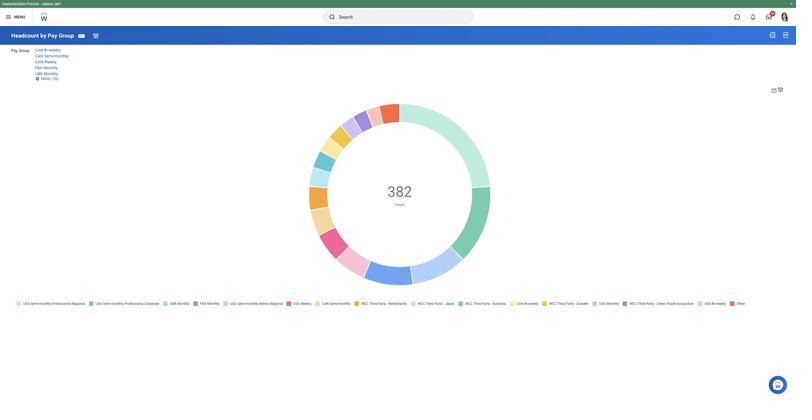 Task type: vqa. For each thing, say whether or not it's contained in the screenshot.
close environment banner icon
yes



Task type: locate. For each thing, give the bounding box(es) containing it.
can for can weekly
[[35, 60, 43, 64]]

1 vertical spatial can
[[35, 54, 43, 58]]

weekly
[[49, 48, 61, 52]]

0 horizontal spatial group
[[19, 48, 30, 53]]

2 vertical spatial can
[[35, 60, 43, 64]]

monthly for fra monthly
[[43, 66, 58, 70]]

0 vertical spatial can
[[35, 48, 43, 52]]

pay
[[48, 32, 57, 39], [11, 48, 18, 53]]

can left bi-
[[35, 48, 43, 52]]

group down headcount at top
[[19, 48, 30, 53]]

pay down headcount at top
[[11, 48, 18, 53]]

gbr monthly link
[[35, 72, 58, 76]]

notifications large image
[[751, 14, 757, 20]]

close environment banner image
[[791, 2, 794, 5]]

can semi-monthly link
[[35, 54, 68, 58]]

1 can from the top
[[35, 48, 43, 52]]

2 can from the top
[[35, 54, 43, 58]]

0 vertical spatial pay
[[48, 32, 57, 39]]

implementation preview -   adeptai_dpt1
[[2, 2, 62, 6]]

monthly
[[43, 66, 58, 70], [44, 72, 58, 76]]

1 horizontal spatial group
[[59, 32, 74, 39]]

configure and view chart data image
[[772, 88, 778, 94]]

group up weekly
[[59, 32, 74, 39]]

group
[[59, 32, 74, 39], [19, 48, 30, 53]]

can
[[35, 48, 43, 52], [35, 54, 43, 58], [35, 60, 43, 64]]

1 horizontal spatial pay
[[48, 32, 57, 39]]

0 horizontal spatial pay
[[11, 48, 18, 53]]

1 vertical spatial monthly
[[44, 72, 58, 76]]

can weekly
[[35, 60, 57, 64]]

0 vertical spatial monthly
[[43, 66, 58, 70]]

search image
[[329, 14, 336, 20]]

view printable version (pdf) image
[[783, 32, 790, 38]]

can up can weekly
[[35, 54, 43, 58]]

semi-
[[44, 54, 54, 58]]

pay right by
[[48, 32, 57, 39]]

more (16) button
[[35, 76, 59, 81]]

monthly up more (16)
[[44, 72, 58, 76]]

fra monthly
[[35, 66, 58, 70]]

3 can from the top
[[35, 60, 43, 64]]

0 vertical spatial group
[[59, 32, 74, 39]]

gbr
[[35, 72, 43, 76]]

more (16)
[[41, 76, 59, 81]]

headcount by pay group link
[[11, 32, 74, 39]]

382 button
[[388, 182, 413, 202]]

can bi-weekly
[[35, 48, 61, 52]]

monthly down weekly
[[43, 66, 58, 70]]

can up fra
[[35, 60, 43, 64]]

can for can bi-weekly
[[35, 48, 43, 52]]

profile logan mcneil image
[[781, 12, 790, 23]]



Task type: describe. For each thing, give the bounding box(es) containing it.
1 vertical spatial group
[[19, 48, 30, 53]]

382 count
[[388, 183, 412, 207]]

adeptai_dpt1
[[42, 2, 62, 6]]

monthly
[[54, 54, 68, 58]]

gbr monthly
[[35, 72, 58, 76]]

headcount by pay group
[[11, 32, 74, 39]]

by
[[40, 32, 46, 39]]

menu banner
[[0, 0, 797, 26]]

menu button
[[0, 8, 33, 26]]

menu
[[14, 15, 25, 19]]

can for can semi-monthly
[[35, 54, 43, 58]]

weekly
[[44, 60, 57, 64]]

fra
[[35, 66, 42, 70]]

bi-
[[44, 48, 49, 52]]

more
[[41, 76, 50, 81]]

30
[[772, 12, 775, 15]]

count
[[395, 203, 405, 207]]

can bi-weekly link
[[35, 48, 61, 52]]

pay group
[[11, 48, 30, 53]]

Search Workday  search field
[[339, 11, 462, 23]]

configure and view chart data image
[[778, 86, 785, 93]]

implementation
[[2, 2, 26, 6]]

justify image
[[5, 14, 12, 20]]

change selection image
[[92, 32, 99, 39]]

can semi-monthly
[[35, 54, 68, 58]]

can weekly link
[[35, 60, 57, 64]]

export to excel image
[[770, 32, 776, 38]]

30 button
[[763, 11, 776, 23]]

382
[[388, 183, 412, 201]]

headcount
[[11, 32, 39, 39]]

inbox large image
[[767, 14, 772, 20]]

monthly for gbr monthly
[[44, 72, 58, 76]]

1 vertical spatial pay
[[11, 48, 18, 53]]

382 main content
[[0, 26, 797, 316]]

(16)
[[51, 76, 59, 81]]

-
[[40, 2, 41, 6]]

items selected list
[[35, 48, 78, 76]]

preview
[[27, 2, 39, 6]]

fra monthly link
[[35, 66, 58, 70]]



